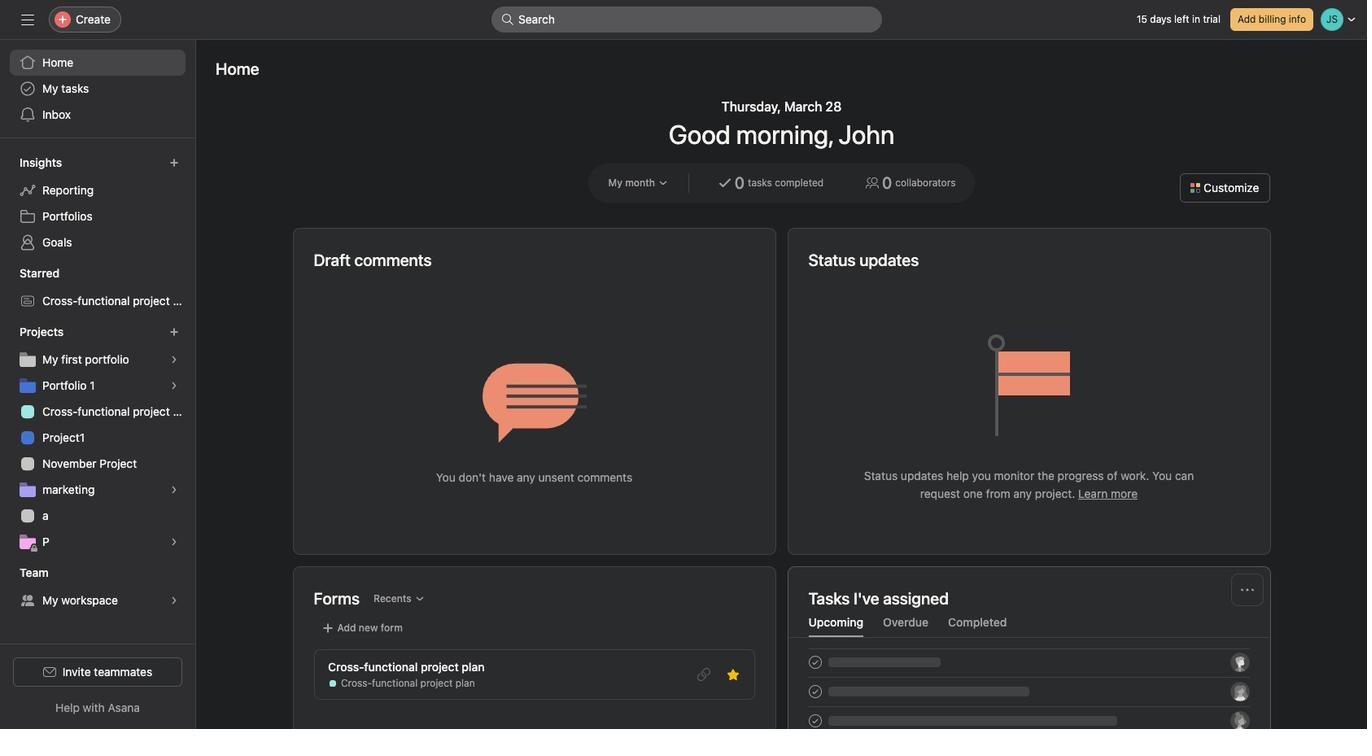 Task type: describe. For each thing, give the bounding box(es) containing it.
hide sidebar image
[[21, 13, 34, 26]]

global element
[[0, 40, 195, 138]]

new insights image
[[169, 158, 179, 168]]

see details, my workspace image
[[169, 596, 179, 606]]

insights element
[[0, 148, 195, 259]]

see details, portfolio 1 image
[[169, 381, 179, 391]]

new project or portfolio image
[[169, 327, 179, 337]]



Task type: vqa. For each thing, say whether or not it's contained in the screenshot.
SEE DETAILS, P icon
yes



Task type: locate. For each thing, give the bounding box(es) containing it.
see details, marketing image
[[169, 485, 179, 495]]

see details, my first portfolio image
[[169, 355, 179, 365]]

actions image
[[1241, 584, 1254, 597]]

prominent image
[[502, 13, 515, 26]]

remove from favorites image
[[727, 669, 740, 682]]

starred element
[[0, 259, 195, 318]]

teams element
[[0, 559, 195, 617]]

see details, p image
[[169, 537, 179, 547]]

projects element
[[0, 318, 195, 559]]

list box
[[492, 7, 883, 33]]

copy form link image
[[697, 669, 710, 682]]



